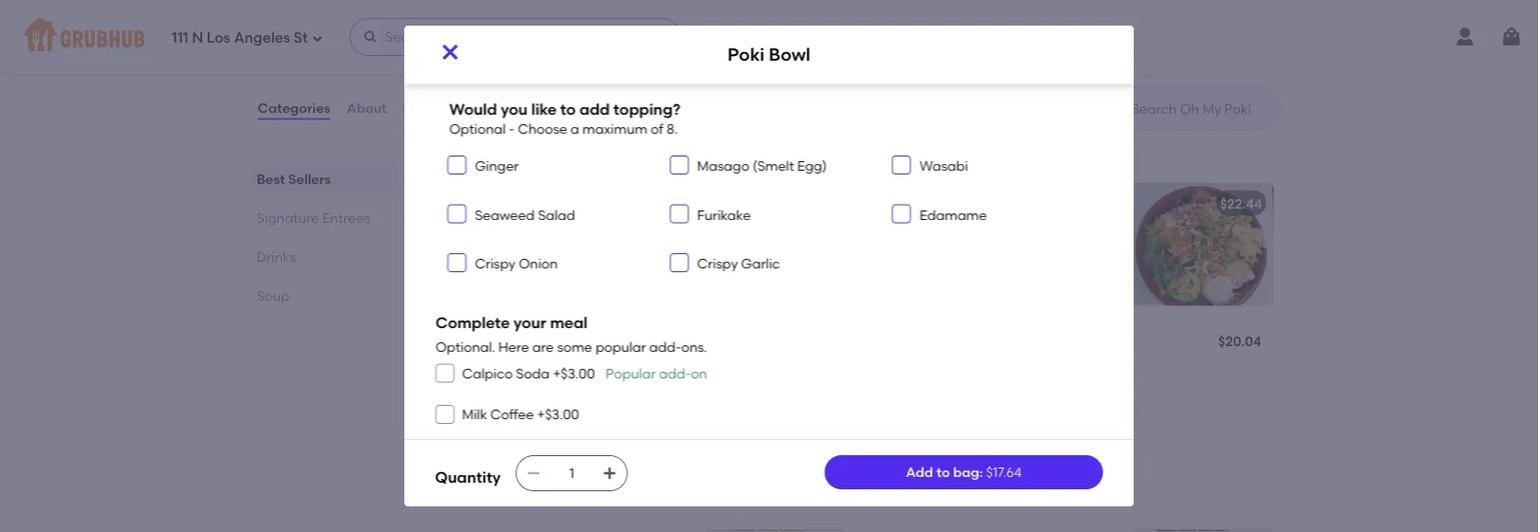 Task type: vqa. For each thing, say whether or not it's contained in the screenshot.
topmost Poki Bowl
yes



Task type: locate. For each thing, give the bounding box(es) containing it.
1 vertical spatial bowl.
[[876, 241, 910, 258]]

svg image down the optional.
[[439, 368, 450, 379]]

signature down optional
[[435, 138, 532, 162]]

build up crispy onion
[[450, 222, 482, 238]]

add- down ons.
[[659, 366, 691, 382]]

poki right regular
[[623, 222, 650, 238]]

0 horizontal spatial signature
[[257, 210, 319, 226]]

svg image up monster
[[896, 160, 907, 171]]

0 vertical spatial poki bowl
[[728, 44, 811, 65]]

own
[[515, 21, 541, 37], [516, 222, 543, 238], [942, 222, 969, 238], [516, 366, 543, 382]]

reviews button
[[402, 74, 457, 142]]

svg image
[[1500, 26, 1523, 48], [363, 29, 378, 45], [451, 160, 462, 171], [673, 160, 685, 171], [451, 208, 462, 220], [526, 466, 542, 481], [602, 466, 618, 481]]

0 horizontal spatial drinks
[[257, 249, 296, 265]]

1 vertical spatial $3.00
[[545, 407, 579, 423]]

best left sellers
[[257, 171, 285, 187]]

build your own poki wrap. button
[[437, 0, 851, 101]]

your up are
[[513, 314, 546, 332]]

wrap. down some
[[577, 366, 613, 382]]

build your own poki wrap. up like
[[448, 21, 611, 37]]

own down monster poki bowl
[[942, 222, 969, 238]]

1 horizontal spatial size
[[1028, 222, 1051, 238]]

bowl. for build your own monster size poki bowl.
[[876, 241, 910, 258]]

your up you
[[483, 21, 511, 37]]

build inside build your own monster size poki bowl.
[[876, 222, 907, 238]]

svg image up reviews
[[439, 41, 462, 64]]

categories button
[[257, 74, 331, 142]]

0 vertical spatial best
[[257, 171, 285, 187]]

0 vertical spatial poki wrap image
[[708, 0, 851, 101]]

1 vertical spatial drinks
[[435, 485, 498, 510]]

add- up popular add-on
[[649, 339, 681, 355]]

some
[[557, 339, 592, 355]]

build for monster poki bowl
[[876, 222, 907, 238]]

own down are
[[516, 366, 543, 382]]

0 vertical spatial wrap.
[[575, 21, 611, 37]]

choose
[[517, 121, 567, 137]]

bowl. down monster
[[876, 241, 910, 258]]

poki down some
[[547, 366, 574, 382]]

1 vertical spatial +
[[537, 407, 545, 423]]

0 vertical spatial signature
[[435, 138, 532, 162]]

size for monster
[[1028, 222, 1051, 238]]

sellers
[[288, 171, 331, 187]]

8.
[[666, 121, 677, 137]]

drinks
[[257, 249, 296, 265], [435, 485, 498, 510]]

size right regular
[[596, 222, 619, 238]]

crispy left garlic
[[697, 256, 738, 272]]

build your own poki wrap.
[[448, 21, 611, 37], [450, 366, 613, 382]]

1 vertical spatial entrees
[[322, 210, 370, 226]]

bowl. left furikake at the left
[[653, 222, 687, 238]]

ons.
[[681, 339, 707, 355]]

popular add-on
[[605, 366, 707, 382]]

your down monster poki bowl
[[910, 222, 938, 238]]

1 horizontal spatial to
[[937, 464, 950, 481]]

best for best seller
[[462, 315, 486, 329]]

build
[[448, 21, 480, 37], [450, 222, 482, 238], [876, 222, 907, 238], [450, 366, 482, 382]]

1 vertical spatial signature entrees
[[257, 210, 370, 226]]

crispy for crispy garlic
[[697, 256, 738, 272]]

0 vertical spatial to
[[560, 100, 576, 118]]

svg image left crispy garlic
[[673, 257, 685, 268]]

drinks up soup in the left of the page
[[257, 249, 296, 265]]

signature entrees
[[435, 138, 612, 162], [257, 210, 370, 226]]

$3.00 down some
[[560, 366, 595, 382]]

own up onion
[[516, 222, 543, 238]]

1 vertical spatial best
[[462, 315, 486, 329]]

size for regular
[[596, 222, 619, 238]]

crispy garlic
[[697, 256, 780, 272]]

bowl. for build your own regular size poki bowl.
[[653, 222, 687, 238]]

entrees
[[537, 138, 612, 162], [322, 210, 370, 226]]

0 vertical spatial build your own poki wrap.
[[448, 21, 611, 37]]

your for poki wrap
[[485, 366, 513, 382]]

bowl.
[[653, 222, 687, 238], [876, 241, 910, 258]]

0 vertical spatial +
[[552, 366, 560, 382]]

0 horizontal spatial to
[[560, 100, 576, 118]]

are
[[532, 339, 554, 355]]

regular
[[547, 222, 593, 238]]

signature inside tab
[[257, 210, 319, 226]]

to up a
[[560, 100, 576, 118]]

milk coffee + $3.00
[[462, 407, 579, 423]]

1 size from the left
[[596, 222, 619, 238]]

Input item quantity number field
[[551, 456, 593, 491]]

signature entrees tab
[[257, 208, 390, 228]]

+ right soda
[[552, 366, 560, 382]]

poki right monster
[[1055, 222, 1082, 238]]

1 horizontal spatial drinks
[[435, 485, 498, 510]]

0 vertical spatial entrees
[[537, 138, 612, 162]]

crispy for crispy onion
[[475, 256, 515, 272]]

your down wrap on the bottom of page
[[485, 366, 513, 382]]

poki bowl
[[728, 44, 811, 65], [450, 195, 513, 211]]

poki bowl image
[[707, 183, 849, 306]]

your for monster poki bowl
[[910, 222, 938, 238]]

0 horizontal spatial best
[[257, 171, 285, 187]]

angeles
[[234, 30, 290, 47]]

your inside button
[[483, 21, 511, 37]]

your
[[483, 21, 511, 37], [485, 222, 513, 238], [910, 222, 938, 238], [513, 314, 546, 332], [485, 366, 513, 382]]

signature
[[435, 138, 532, 162], [257, 210, 319, 226]]

poki
[[728, 44, 765, 65], [450, 195, 478, 211], [932, 195, 960, 211], [450, 339, 478, 355]]

2 crispy from the left
[[697, 256, 738, 272]]

svg image left crispy onion
[[451, 257, 462, 268]]

own up you
[[515, 21, 541, 37]]

0 vertical spatial bowl.
[[653, 222, 687, 238]]

signature entrees down sellers
[[257, 210, 370, 226]]

bowl
[[769, 44, 811, 65], [482, 195, 513, 211], [963, 195, 994, 211]]

1 horizontal spatial entrees
[[537, 138, 612, 162]]

111 n los angeles st
[[172, 30, 308, 47]]

poki inside button
[[545, 21, 572, 37]]

seaweed salad
[[475, 207, 575, 223]]

add to bag: $17.64
[[906, 464, 1022, 481]]

1 vertical spatial add-
[[659, 366, 691, 382]]

soda
[[516, 366, 549, 382]]

2 size from the left
[[1028, 222, 1051, 238]]

you
[[500, 100, 527, 118]]

svg image for crispy garlic
[[673, 257, 685, 268]]

poki up like
[[545, 21, 572, 37]]

about button
[[346, 74, 388, 142]]

your inside complete your meal optional. here are some popular add-ons.
[[513, 314, 546, 332]]

1 horizontal spatial crispy
[[697, 256, 738, 272]]

entrees down a
[[537, 138, 612, 162]]

+
[[552, 366, 560, 382], [537, 407, 545, 423]]

would
[[449, 100, 497, 118]]

svg image left the edamame
[[896, 208, 907, 220]]

furikake
[[697, 207, 751, 223]]

optional
[[449, 121, 505, 137]]

1 horizontal spatial signature entrees
[[435, 138, 612, 162]]

optional.
[[435, 339, 495, 355]]

salad
[[538, 207, 575, 223]]

best sellers
[[257, 171, 331, 187]]

svg image for crispy onion
[[451, 257, 462, 268]]

st
[[294, 30, 308, 47]]

0 horizontal spatial size
[[596, 222, 619, 238]]

add-
[[649, 339, 681, 355], [659, 366, 691, 382]]

signature down best sellers
[[257, 210, 319, 226]]

main navigation navigation
[[0, 0, 1538, 74]]

best up the optional.
[[462, 315, 486, 329]]

0 horizontal spatial entrees
[[322, 210, 370, 226]]

2 horizontal spatial bowl
[[963, 195, 994, 211]]

your inside build your own monster size poki bowl.
[[910, 222, 938, 238]]

crispy
[[475, 256, 515, 272], [697, 256, 738, 272]]

to inside would you like to add topping? optional - choose a maximum of 8.
[[560, 100, 576, 118]]

size
[[596, 222, 619, 238], [1028, 222, 1051, 238]]

1 vertical spatial signature
[[257, 210, 319, 226]]

svg image right st
[[312, 33, 323, 44]]

svg image for edamame
[[896, 208, 907, 220]]

$17.64
[[986, 464, 1022, 481]]

on
[[691, 366, 707, 382]]

svg image left furikake at the left
[[673, 208, 685, 220]]

poki
[[545, 21, 572, 37], [623, 222, 650, 238], [1055, 222, 1082, 238], [547, 366, 574, 382]]

add
[[579, 100, 610, 118]]

svg image
[[312, 33, 323, 44], [439, 41, 462, 64], [896, 160, 907, 171], [673, 208, 685, 220], [896, 208, 907, 220], [451, 257, 462, 268], [673, 257, 685, 268], [439, 368, 450, 379]]

wrap. up add
[[575, 21, 611, 37]]

0 horizontal spatial bowl.
[[653, 222, 687, 238]]

to
[[560, 100, 576, 118], [937, 464, 950, 481]]

build down monster
[[876, 222, 907, 238]]

$3.00 right coffee
[[545, 407, 579, 423]]

best
[[257, 171, 285, 187], [462, 315, 486, 329]]

entrees inside tab
[[322, 210, 370, 226]]

1 horizontal spatial poki bowl
[[728, 44, 811, 65]]

signature entrees down -
[[435, 138, 612, 162]]

1 crispy from the left
[[475, 256, 515, 272]]

1 vertical spatial build your own poki wrap.
[[450, 366, 613, 382]]

signature entrees inside signature entrees tab
[[257, 210, 370, 226]]

a
[[570, 121, 579, 137]]

drinks down milk
[[435, 485, 498, 510]]

0 vertical spatial add-
[[649, 339, 681, 355]]

1 horizontal spatial +
[[552, 366, 560, 382]]

0 vertical spatial $3.00
[[560, 366, 595, 382]]

n
[[192, 30, 203, 47]]

size right monster
[[1028, 222, 1051, 238]]

to right add
[[937, 464, 950, 481]]

popular
[[605, 366, 655, 382]]

own inside build your own monster size poki bowl.
[[942, 222, 969, 238]]

bowl. inside build your own monster size poki bowl.
[[876, 241, 910, 258]]

your up crispy onion
[[485, 222, 513, 238]]

0 horizontal spatial crispy
[[475, 256, 515, 272]]

0 vertical spatial drinks
[[257, 249, 296, 265]]

0 horizontal spatial signature entrees
[[257, 210, 370, 226]]

build down the optional.
[[450, 366, 482, 382]]

0 horizontal spatial +
[[537, 407, 545, 423]]

egg)
[[797, 158, 827, 174]]

build up would
[[448, 21, 480, 37]]

poki wrap image
[[708, 0, 851, 101], [707, 322, 849, 445]]

1 vertical spatial poki bowl
[[450, 195, 513, 211]]

size inside build your own monster size poki bowl.
[[1028, 222, 1051, 238]]

quantity
[[435, 468, 501, 486]]

wrap.
[[575, 21, 611, 37], [577, 366, 613, 382]]

Search Oh My Poki search field
[[1130, 100, 1275, 118]]

build your own poki wrap. down are
[[450, 366, 613, 382]]

best inside tab
[[257, 171, 285, 187]]

$3.00
[[560, 366, 595, 382], [545, 407, 579, 423]]

soup tab
[[257, 286, 390, 306]]

entrees up drinks tab
[[322, 210, 370, 226]]

best for best sellers
[[257, 171, 285, 187]]

+ right coffee
[[537, 407, 545, 423]]

wrap. inside button
[[575, 21, 611, 37]]

own for monster poki bowl
[[942, 222, 969, 238]]

crispy left onion
[[475, 256, 515, 272]]

1 horizontal spatial best
[[462, 315, 486, 329]]

1 horizontal spatial bowl.
[[876, 241, 910, 258]]

seaweed
[[475, 207, 534, 223]]

build your own regular size poki bowl.
[[450, 222, 687, 238]]



Task type: describe. For each thing, give the bounding box(es) containing it.
your for poki bowl
[[485, 222, 513, 238]]

own inside button
[[515, 21, 541, 37]]

$3.00 for milk coffee + $3.00
[[545, 407, 579, 423]]

soup
[[257, 288, 290, 304]]

poki wrap
[[450, 339, 517, 355]]

los
[[207, 30, 230, 47]]

coffee
[[490, 407, 534, 423]]

calpico
[[462, 366, 512, 382]]

+ for calpico soda
[[552, 366, 560, 382]]

topping?
[[613, 100, 680, 118]]

0 horizontal spatial bowl
[[482, 195, 513, 211]]

garlic
[[741, 256, 780, 272]]

poki inside build your own monster size poki bowl.
[[1055, 222, 1082, 238]]

complete
[[435, 314, 510, 332]]

1 vertical spatial to
[[937, 464, 950, 481]]

monster
[[876, 195, 928, 211]]

seller
[[489, 315, 520, 329]]

$20.04
[[1219, 333, 1262, 349]]

meal
[[550, 314, 587, 332]]

own for poki wrap
[[516, 366, 543, 382]]

-
[[509, 121, 514, 137]]

milk
[[462, 407, 487, 423]]

here
[[498, 339, 529, 355]]

best seller
[[462, 315, 520, 329]]

svg image for wasabi
[[896, 160, 907, 171]]

like
[[531, 100, 556, 118]]

add
[[906, 464, 933, 481]]

search icon image
[[1101, 97, 1124, 120]]

about
[[347, 100, 387, 116]]

0 vertical spatial signature entrees
[[435, 138, 612, 162]]

1 vertical spatial wrap.
[[577, 366, 613, 382]]

drinks tab
[[257, 247, 390, 267]]

+ for milk coffee
[[537, 407, 545, 423]]

of
[[650, 121, 663, 137]]

calpico soda + $3.00
[[462, 366, 595, 382]]

wrap
[[482, 339, 517, 355]]

monster
[[972, 222, 1025, 238]]

drinks inside tab
[[257, 249, 296, 265]]

best sellers tab
[[257, 169, 390, 189]]

reviews
[[403, 100, 456, 116]]

ginger
[[475, 158, 518, 174]]

crispy onion
[[475, 256, 557, 272]]

bag:
[[953, 464, 983, 481]]

would you like to add topping? optional - choose a maximum of 8.
[[449, 100, 680, 137]]

svg image inside main navigation navigation
[[312, 33, 323, 44]]

(smelt
[[752, 158, 794, 174]]

1 horizontal spatial bowl
[[769, 44, 811, 65]]

edamame
[[919, 207, 987, 223]]

masago
[[697, 158, 749, 174]]

build inside button
[[448, 21, 480, 37]]

monster poki bowl image
[[1132, 183, 1274, 306]]

popular
[[595, 339, 646, 355]]

build for poki bowl
[[450, 222, 482, 238]]

wasabi
[[919, 158, 968, 174]]

oolong tea image
[[1132, 530, 1274, 532]]

$22.44
[[1220, 195, 1263, 211]]

own for poki bowl
[[516, 222, 543, 238]]

monster poki bowl
[[876, 195, 994, 211]]

111
[[172, 30, 189, 47]]

add- inside complete your meal optional. here are some popular add-ons.
[[649, 339, 681, 355]]

svg image for furikake
[[673, 208, 685, 220]]

build your own poki wrap. inside button
[[448, 21, 611, 37]]

green tea image
[[707, 530, 849, 532]]

build your own monster size poki bowl.
[[876, 222, 1082, 258]]

complete your meal optional. here are some popular add-ons.
[[435, 314, 707, 355]]

build for poki wrap
[[450, 366, 482, 382]]

1 horizontal spatial signature
[[435, 138, 532, 162]]

onion
[[518, 256, 557, 272]]

svg image for poki bowl
[[439, 41, 462, 64]]

0 horizontal spatial poki bowl
[[450, 195, 513, 211]]

$3.00 for calpico soda + $3.00
[[560, 366, 595, 382]]

$20.04 button
[[864, 322, 1274, 445]]

masago (smelt egg)
[[697, 158, 827, 174]]

maximum
[[582, 121, 647, 137]]

1 vertical spatial poki wrap image
[[707, 322, 849, 445]]

categories
[[258, 100, 330, 116]]



